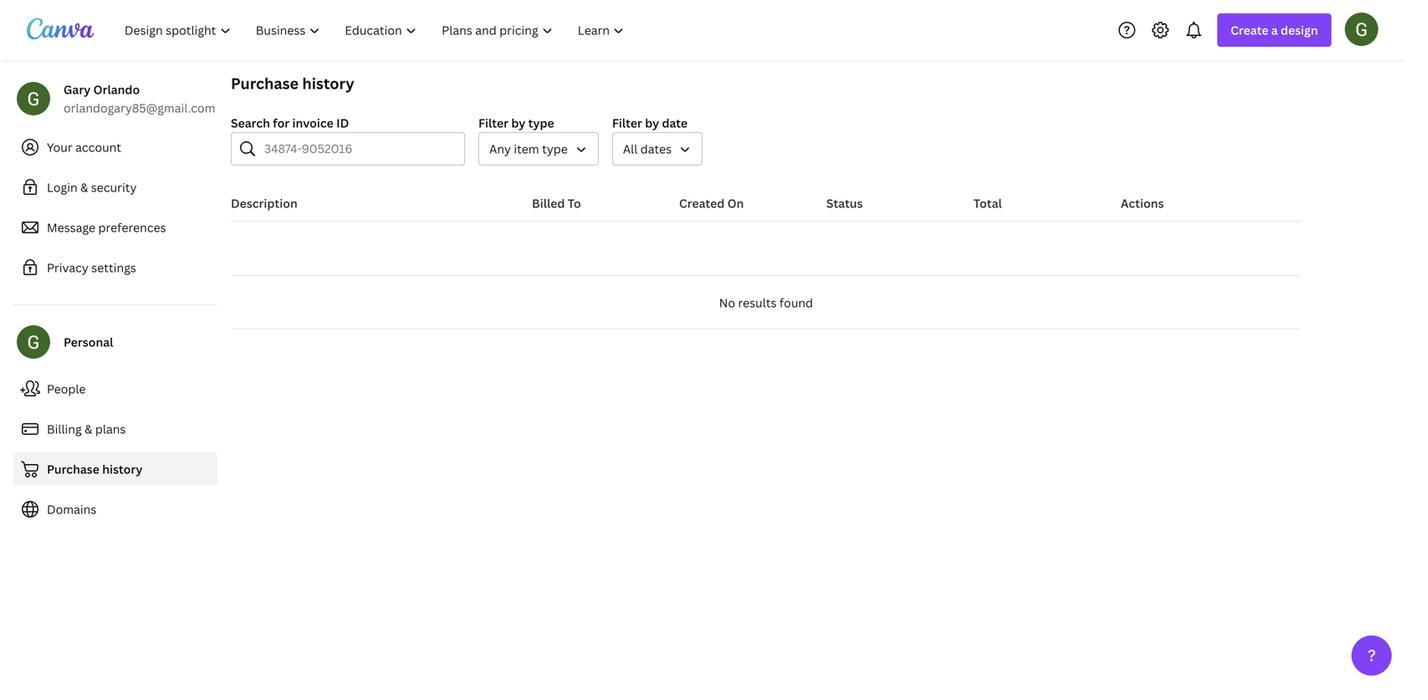 Task type: describe. For each thing, give the bounding box(es) containing it.
search for invoice id
[[231, 115, 349, 131]]

a
[[1272, 22, 1279, 38]]

gary
[[64, 82, 91, 97]]

create a design
[[1231, 22, 1319, 38]]

& for billing
[[85, 421, 92, 437]]

Search for invoice ID text field
[[264, 133, 454, 165]]

purchase history link
[[13, 453, 218, 486]]

billed
[[532, 195, 565, 211]]

privacy
[[47, 260, 89, 276]]

orlandogary85@gmail.com
[[64, 100, 215, 116]]

found
[[780, 295, 814, 311]]

privacy settings
[[47, 260, 136, 276]]

date
[[662, 115, 688, 131]]

people link
[[13, 372, 218, 406]]

people
[[47, 381, 86, 397]]

All dates button
[[612, 132, 703, 166]]

billing & plans
[[47, 421, 126, 437]]

search
[[231, 115, 270, 131]]

your
[[47, 139, 73, 155]]

message preferences link
[[13, 211, 218, 244]]

personal
[[64, 334, 113, 350]]

domains
[[47, 502, 97, 518]]

created on
[[679, 195, 744, 211]]

for
[[273, 115, 290, 131]]

create a design button
[[1218, 13, 1332, 47]]

by for date
[[645, 115, 659, 131]]

type for filter by type
[[529, 115, 555, 131]]

all dates
[[623, 141, 672, 157]]

filter for filter by type
[[479, 115, 509, 131]]

security
[[91, 179, 137, 195]]

1 horizontal spatial purchase
[[231, 73, 299, 94]]

id
[[336, 115, 349, 131]]

account
[[75, 139, 121, 155]]

status
[[827, 195, 863, 211]]

invoice
[[292, 115, 334, 131]]

Any item type button
[[479, 132, 599, 166]]

actions
[[1121, 195, 1165, 211]]

& for login
[[80, 179, 88, 195]]

no results found
[[719, 295, 814, 311]]

billing & plans link
[[13, 413, 218, 446]]

design
[[1281, 22, 1319, 38]]

gary orlando image
[[1346, 12, 1379, 46]]

message preferences
[[47, 220, 166, 236]]



Task type: vqa. For each thing, say whether or not it's contained in the screenshot.
Heat at the bottom right
no



Task type: locate. For each thing, give the bounding box(es) containing it.
& left plans
[[85, 421, 92, 437]]

purchase history down billing & plans
[[47, 461, 143, 477]]

1 vertical spatial &
[[85, 421, 92, 437]]

type up any item type button on the left of page
[[529, 115, 555, 131]]

history up id
[[302, 73, 355, 94]]

0 vertical spatial &
[[80, 179, 88, 195]]

filter up all
[[612, 115, 643, 131]]

history up 'domains' link
[[102, 461, 143, 477]]

message
[[47, 220, 95, 236]]

purchase up search
[[231, 73, 299, 94]]

0 vertical spatial history
[[302, 73, 355, 94]]

1 by from the left
[[512, 115, 526, 131]]

item
[[514, 141, 539, 157]]

&
[[80, 179, 88, 195], [85, 421, 92, 437]]

by for type
[[512, 115, 526, 131]]

results
[[739, 295, 777, 311]]

purchase up domains
[[47, 461, 99, 477]]

no
[[719, 295, 736, 311]]

billed to
[[532, 195, 581, 211]]

on
[[728, 195, 744, 211]]

1 horizontal spatial purchase history
[[231, 73, 355, 94]]

any item type
[[490, 141, 568, 157]]

to
[[568, 195, 581, 211]]

plans
[[95, 421, 126, 437]]

filter by type
[[479, 115, 555, 131]]

1 filter from the left
[[479, 115, 509, 131]]

0 horizontal spatial by
[[512, 115, 526, 131]]

type inside button
[[542, 141, 568, 157]]

0 horizontal spatial purchase
[[47, 461, 99, 477]]

0 horizontal spatial history
[[102, 461, 143, 477]]

purchase
[[231, 73, 299, 94], [47, 461, 99, 477]]

0 vertical spatial type
[[529, 115, 555, 131]]

privacy settings link
[[13, 251, 218, 285]]

type for any item type
[[542, 141, 568, 157]]

purchase history
[[231, 73, 355, 94], [47, 461, 143, 477]]

gary orlando orlandogary85@gmail.com
[[64, 82, 215, 116]]

2 filter from the left
[[612, 115, 643, 131]]

0 vertical spatial purchase history
[[231, 73, 355, 94]]

dates
[[641, 141, 672, 157]]

total
[[974, 195, 1002, 211]]

0 vertical spatial purchase
[[231, 73, 299, 94]]

all
[[623, 141, 638, 157]]

1 horizontal spatial history
[[302, 73, 355, 94]]

0 horizontal spatial purchase history
[[47, 461, 143, 477]]

by left "date"
[[645, 115, 659, 131]]

history
[[302, 73, 355, 94], [102, 461, 143, 477]]

login & security
[[47, 179, 137, 195]]

login
[[47, 179, 78, 195]]

1 vertical spatial history
[[102, 461, 143, 477]]

2 by from the left
[[645, 115, 659, 131]]

preferences
[[98, 220, 166, 236]]

domains link
[[13, 493, 218, 526]]

by up "item"
[[512, 115, 526, 131]]

purchase history inside purchase history link
[[47, 461, 143, 477]]

filter
[[479, 115, 509, 131], [612, 115, 643, 131]]

login & security link
[[13, 171, 218, 204]]

1 horizontal spatial filter
[[612, 115, 643, 131]]

any
[[490, 141, 511, 157]]

0 horizontal spatial filter
[[479, 115, 509, 131]]

by
[[512, 115, 526, 131], [645, 115, 659, 131]]

description
[[231, 195, 298, 211]]

filter up any
[[479, 115, 509, 131]]

1 vertical spatial type
[[542, 141, 568, 157]]

settings
[[91, 260, 136, 276]]

create
[[1231, 22, 1269, 38]]

filter for filter by date
[[612, 115, 643, 131]]

& right login
[[80, 179, 88, 195]]

purchase history up search for invoice id
[[231, 73, 355, 94]]

created
[[679, 195, 725, 211]]

1 vertical spatial purchase
[[47, 461, 99, 477]]

billing
[[47, 421, 82, 437]]

your account
[[47, 139, 121, 155]]

type right "item"
[[542, 141, 568, 157]]

orlando
[[93, 82, 140, 97]]

filter by date
[[612, 115, 688, 131]]

1 horizontal spatial by
[[645, 115, 659, 131]]

your account link
[[13, 131, 218, 164]]

type
[[529, 115, 555, 131], [542, 141, 568, 157]]

top level navigation element
[[114, 13, 639, 47]]

1 vertical spatial purchase history
[[47, 461, 143, 477]]



